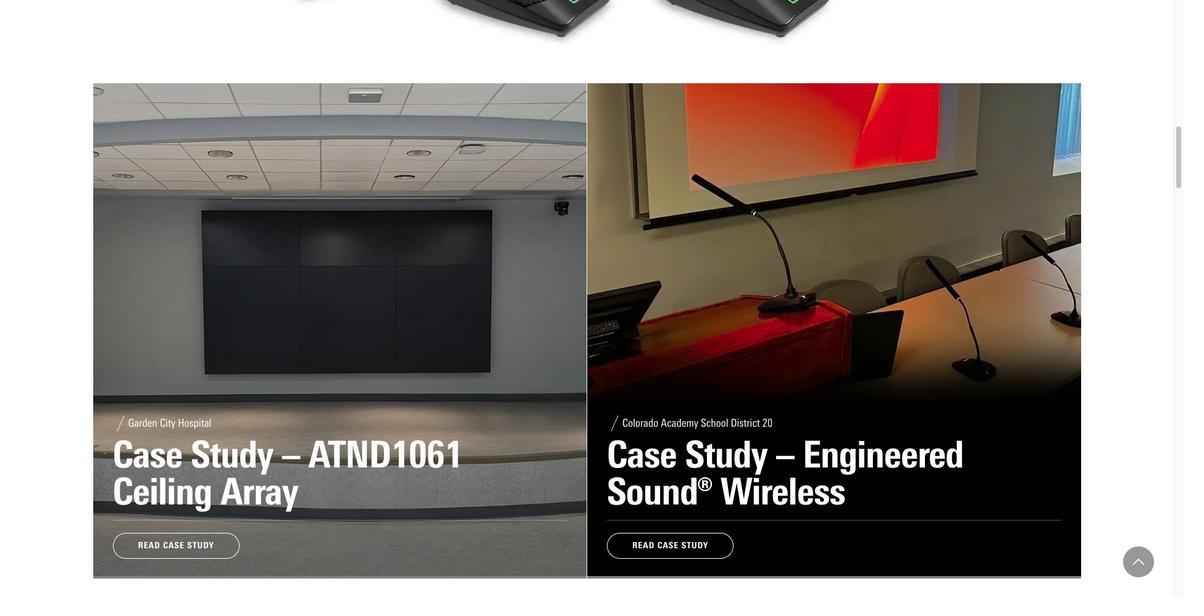 Task type: vqa. For each thing, say whether or not it's contained in the screenshot.
– to the right
yes



Task type: describe. For each thing, give the bounding box(es) containing it.
array
[[221, 470, 298, 514]]

garden
[[128, 417, 157, 431]]

read case study button for ceiling
[[113, 533, 240, 560]]

20
[[763, 417, 773, 431]]

audio-technica | atnd1061 – garden city hospital image
[[93, 83, 587, 577]]

study inside case study – engineered sound® wireless
[[685, 433, 768, 477]]

case study – atnd1061 ceiling array
[[113, 433, 462, 514]]

colorado
[[623, 417, 659, 431]]

case down ceiling
[[163, 541, 184, 551]]

academy
[[661, 417, 699, 431]]

colorado academy school district 20
[[623, 417, 773, 431]]

school
[[701, 417, 728, 431]]

district
[[731, 417, 760, 431]]

case study – engineered sound® wireless
[[607, 433, 964, 514]]

read for case study – engineered sound® wireless
[[632, 541, 655, 551]]

garden city hospital
[[128, 417, 211, 431]]

atnd1061
[[308, 433, 462, 477]]

engineered
[[803, 433, 964, 477]]



Task type: locate. For each thing, give the bounding box(es) containing it.
1 read from the left
[[138, 541, 160, 551]]

case inside case study – engineered sound® wireless
[[607, 433, 677, 477]]

case inside case study – atnd1061 ceiling array
[[113, 433, 182, 477]]

– inside case study – atnd1061 ceiling array
[[282, 433, 300, 477]]

read case study button
[[113, 533, 240, 560], [607, 533, 734, 560]]

hospital
[[178, 417, 211, 431]]

sound®
[[607, 470, 712, 514]]

2 read from the left
[[632, 541, 655, 551]]

read case study button down sound® at right
[[607, 533, 734, 560]]

city
[[160, 417, 176, 431]]

read for case study – atnd1061 ceiling array
[[138, 541, 160, 551]]

2 read case study from the left
[[632, 541, 709, 551]]

1 horizontal spatial read case study button
[[607, 533, 734, 560]]

read down ceiling
[[138, 541, 160, 551]]

case down sound® at right
[[658, 541, 679, 551]]

1 read case study button from the left
[[113, 533, 240, 560]]

0 horizontal spatial read
[[138, 541, 160, 551]]

audio-technica | engineered sound® wireless microphones image
[[587, 83, 1081, 577]]

read case study button for sound®
[[607, 533, 734, 560]]

1 horizontal spatial –
[[776, 433, 794, 477]]

read case study for ceiling
[[138, 541, 214, 551]]

read case study button down ceiling
[[113, 533, 240, 560]]

study
[[191, 433, 273, 477], [685, 433, 768, 477], [187, 541, 214, 551], [682, 541, 709, 551]]

0 horizontal spatial read case study
[[138, 541, 214, 551]]

read case study for sound®
[[632, 541, 709, 551]]

read case study down ceiling
[[138, 541, 214, 551]]

0 horizontal spatial –
[[282, 433, 300, 477]]

case
[[113, 433, 182, 477], [607, 433, 677, 477], [163, 541, 184, 551], [658, 541, 679, 551]]

1 horizontal spatial read case study
[[632, 541, 709, 551]]

0 horizontal spatial read case study button
[[113, 533, 240, 560]]

case down garden in the left bottom of the page
[[113, 433, 182, 477]]

1 read case study from the left
[[138, 541, 214, 551]]

– inside case study – engineered sound® wireless
[[776, 433, 794, 477]]

read down sound® at right
[[632, 541, 655, 551]]

case down colorado
[[607, 433, 677, 477]]

2 – from the left
[[776, 433, 794, 477]]

2 read case study button from the left
[[607, 533, 734, 560]]

– for engineered
[[776, 433, 794, 477]]

ceiling
[[113, 470, 212, 514]]

–
[[282, 433, 300, 477], [776, 433, 794, 477]]

wireless
[[720, 470, 845, 514]]

read case study down sound® at right
[[632, 541, 709, 551]]

1 horizontal spatial read
[[632, 541, 655, 551]]

1 – from the left
[[282, 433, 300, 477]]

study inside case study – atnd1061 ceiling array
[[191, 433, 273, 477]]

read
[[138, 541, 160, 551], [632, 541, 655, 551]]

– for atnd1061
[[282, 433, 300, 477]]

read case study
[[138, 541, 214, 551], [632, 541, 709, 551]]

arrow up image
[[1133, 557, 1144, 568]]



